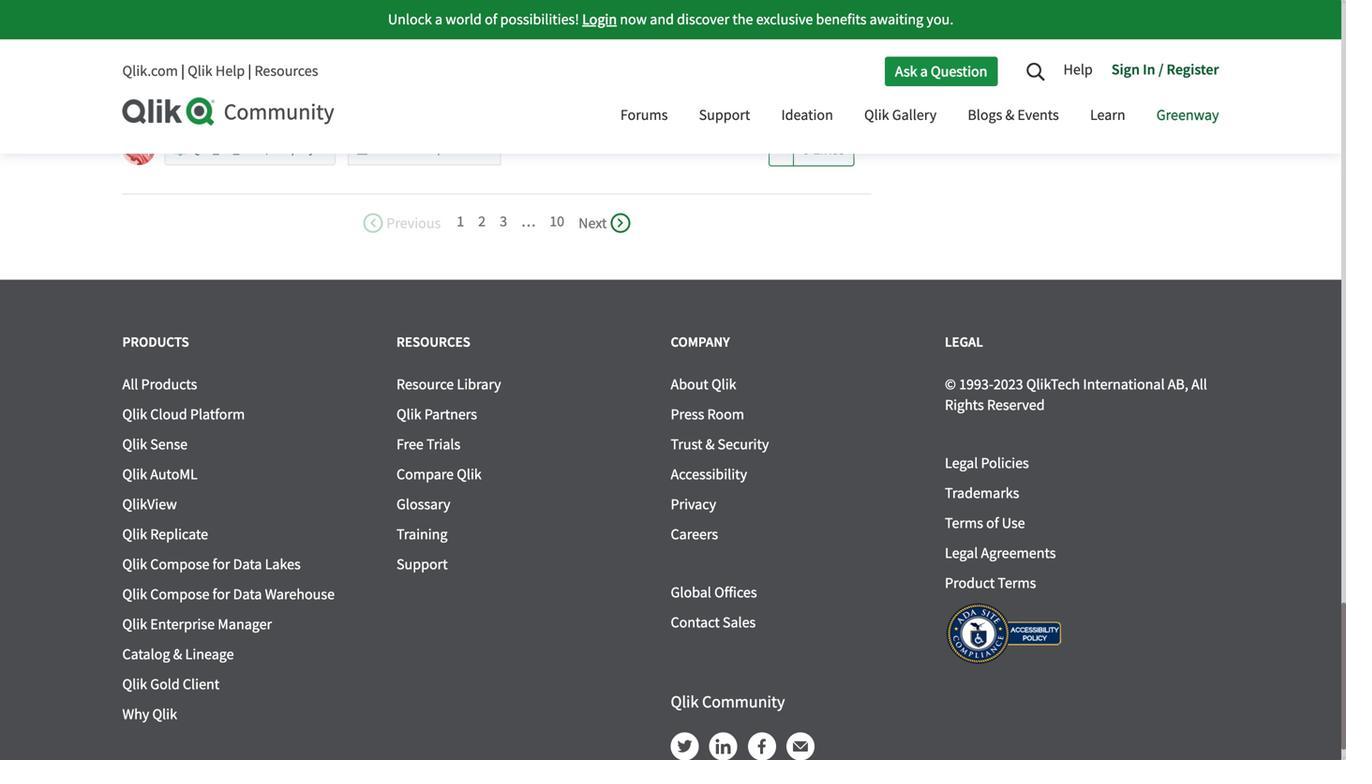 Task type: locate. For each thing, give the bounding box(es) containing it.
0 horizontal spatial community
[[224, 98, 334, 127]]

support for support popup button
[[699, 105, 750, 125]]

qlik sense
[[122, 435, 188, 454]]

terms of use link
[[945, 514, 1025, 533]]

0 vertical spatial of
[[485, 10, 497, 29]]

gold
[[150, 675, 180, 694]]

help left resources link
[[216, 61, 245, 81]]

& inside 9月12日に qlikworld tokyo が開催され、300名を超える方にご参加い ただきました。当日は最新の qlik & talend ソリューションをご確認い ただくと同時に、ユーザー同士の交流も活発に行われました。その模 様をお届けします。
[[622, 13, 631, 33]]

employee
[[273, 140, 328, 157]]

support inside popup button
[[699, 105, 750, 125]]

data for lakes
[[233, 555, 262, 574]]

1 horizontal spatial |
[[248, 61, 251, 81]]

legal up 1993-
[[945, 333, 983, 350]]

support link
[[397, 555, 448, 574]]

compose
[[150, 555, 209, 574], [150, 585, 209, 604]]

1 horizontal spatial all
[[1191, 375, 1207, 394]]

compare qlik link
[[397, 465, 482, 484]]

0 vertical spatial support
[[699, 105, 750, 125]]

qlik compose for data lakes
[[122, 555, 301, 574]]

enterprise
[[150, 615, 215, 634]]

0 vertical spatial for
[[212, 555, 230, 574]]

2 for from the top
[[212, 585, 230, 604]]

global offices link
[[671, 583, 757, 602]]

0 vertical spatial terms
[[945, 514, 983, 533]]

community up qlik_jp_mkt employee
[[224, 98, 334, 127]]

global
[[671, 583, 711, 602]]

catalog & lineage
[[122, 645, 234, 664]]

about qlik link
[[671, 375, 736, 394]]

community link
[[122, 97, 588, 127]]

1 vertical spatial compose
[[150, 585, 209, 604]]

products
[[122, 333, 189, 350], [141, 375, 197, 394]]

09-
[[405, 140, 422, 157]]

1 horizontal spatial resources
[[397, 333, 470, 350]]

image not found image
[[122, 0, 375, 109]]

0 horizontal spatial |
[[181, 61, 185, 81]]

community inside community link
[[224, 98, 334, 127]]

1 legal from the top
[[945, 333, 983, 350]]

sign
[[1112, 60, 1140, 79]]

resource
[[397, 375, 454, 394]]

1 horizontal spatial a
[[920, 62, 928, 81]]

careers link
[[671, 525, 718, 544]]

1 data from the top
[[233, 555, 262, 574]]

benefits
[[816, 10, 867, 29]]

all right ab,
[[1191, 375, 1207, 394]]

1 horizontal spatial support
[[699, 105, 750, 125]]

1 vertical spatial terms
[[998, 574, 1036, 593]]

support right forums
[[699, 105, 750, 125]]

linkedin image
[[716, 739, 731, 754]]

3 link
[[500, 212, 522, 231]]

& right blogs
[[1005, 105, 1015, 125]]

3 legal from the top
[[945, 544, 978, 563]]

product terms
[[945, 574, 1036, 593]]

of right world
[[485, 10, 497, 29]]

talend
[[634, 13, 676, 33]]

2023
[[994, 375, 1023, 394]]

terms down agreements on the bottom right of the page
[[998, 574, 1036, 593]]

product
[[945, 574, 995, 593]]

employee image
[[172, 141, 188, 157]]

products up all products
[[122, 333, 189, 350]]

1 for from the top
[[212, 555, 230, 574]]

0 horizontal spatial terms
[[945, 514, 983, 533]]

data for warehouse
[[233, 585, 262, 604]]

2 vertical spatial legal
[[945, 544, 978, 563]]

qlik image
[[122, 97, 216, 126]]

2 link
[[478, 212, 501, 231]]

discover
[[677, 10, 729, 29]]

qlik cloud platform link
[[122, 405, 245, 424]]

legal policies link
[[945, 454, 1029, 473]]

1 vertical spatial support
[[397, 555, 448, 574]]

data
[[233, 555, 262, 574], [233, 585, 262, 604]]

a right ask
[[920, 62, 928, 81]]

warehouse
[[265, 585, 335, 604]]

greenway
[[1157, 105, 1219, 125]]

help left sign
[[1064, 60, 1093, 79]]

様をお届けします。
[[396, 58, 531, 78]]

0 vertical spatial legal
[[945, 333, 983, 350]]

0 horizontal spatial a
[[435, 10, 443, 29]]

0 horizontal spatial help
[[216, 61, 245, 81]]

terms down trademarks
[[945, 514, 983, 533]]

resources up resource
[[397, 333, 470, 350]]

and
[[650, 10, 674, 29]]

0 vertical spatial resources
[[254, 61, 318, 81]]

library
[[457, 375, 501, 394]]

1 vertical spatial community
[[702, 691, 785, 713]]

all up qlik cloud platform link
[[122, 375, 138, 394]]

use
[[1002, 514, 1025, 533]]

ada site compliance-accessibility policy image
[[945, 603, 1062, 664]]

menu bar
[[606, 89, 1233, 144]]

unlock a world of possibilities! login now and discover the exclusive benefits awaiting you.
[[388, 10, 954, 29]]

qlik replicate link
[[122, 525, 208, 544]]

& for blogs & events
[[1005, 105, 1015, 125]]

terms
[[945, 514, 983, 533], [998, 574, 1036, 593]]

| right qlik.com
[[181, 61, 185, 81]]

a left world
[[435, 10, 443, 29]]

1 horizontal spatial of
[[986, 514, 999, 533]]

products up cloud
[[141, 375, 197, 394]]

compose up enterprise
[[150, 585, 209, 604]]

2 legal from the top
[[945, 454, 978, 473]]

0 horizontal spatial support
[[397, 555, 448, 574]]

support for support link
[[397, 555, 448, 574]]

2
[[478, 212, 486, 231]]

support button
[[685, 89, 764, 144]]

blogs & events button
[[954, 89, 1073, 144]]

login link
[[582, 10, 617, 29]]

0 horizontal spatial of
[[485, 10, 497, 29]]

for up qlik compose for data warehouse
[[212, 555, 230, 574]]

trust & security
[[671, 435, 769, 454]]

of left use
[[986, 514, 999, 533]]

& inside blogs & events dropdown button
[[1005, 105, 1015, 125]]

qlik_jp_mkt link
[[191, 140, 266, 157]]

1 vertical spatial legal
[[945, 454, 978, 473]]

1 vertical spatial a
[[920, 62, 928, 81]]

2 data from the top
[[233, 585, 262, 604]]

1 vertical spatial data
[[233, 585, 262, 604]]

am
[[477, 140, 494, 157]]

next link
[[579, 213, 630, 234]]

1 compose from the top
[[150, 555, 209, 574]]

& up the ただくと同時に、ユーザー同士の交流も活発に行われました。その模
[[622, 13, 631, 33]]

for down qlik compose for data lakes
[[212, 585, 230, 604]]

legal up trademarks
[[945, 454, 978, 473]]

0 likes
[[802, 140, 845, 159]]

& right trust
[[705, 435, 715, 454]]

catalog
[[122, 645, 170, 664]]

1 vertical spatial for
[[212, 585, 230, 604]]

a for ask
[[920, 62, 928, 81]]

next
[[579, 214, 607, 233]]

support down training link
[[397, 555, 448, 574]]

1 horizontal spatial terms
[[998, 574, 1036, 593]]

qlik enterprise manager link
[[122, 615, 272, 634]]

1 vertical spatial of
[[986, 514, 999, 533]]

qlik gold client link
[[122, 675, 220, 694]]

1 | from the left
[[181, 61, 185, 81]]

exclusive
[[756, 10, 813, 29]]

now
[[620, 10, 647, 29]]

trials
[[427, 435, 460, 454]]

mail image
[[793, 741, 808, 752]]

learn
[[1090, 105, 1125, 125]]

gallery
[[892, 105, 937, 125]]

possibilities!
[[500, 10, 579, 29]]

0 horizontal spatial all
[[122, 375, 138, 394]]

legal agreements link
[[945, 544, 1056, 563]]

qlik inside 'menu bar'
[[864, 105, 889, 125]]

data up manager
[[233, 585, 262, 604]]

2 compose from the top
[[150, 585, 209, 604]]

press room link
[[671, 405, 744, 424]]

qlik inside 9月12日に qlikworld tokyo が開催され、300名を超える方にご参加い ただきました。当日は最新の qlik & talend ソリューションをご確認い ただくと同時に、ユーザー同士の交流も活発に行われました。その模 様をお届けします。
[[594, 13, 619, 33]]

legal up the product
[[945, 544, 978, 563]]

data left lakes
[[233, 555, 262, 574]]

compose down replicate on the bottom left of the page
[[150, 555, 209, 574]]

a
[[435, 10, 443, 29], [920, 62, 928, 81]]

community
[[224, 98, 334, 127], [702, 691, 785, 713]]

contact sales link
[[671, 613, 756, 632]]

0 vertical spatial compose
[[150, 555, 209, 574]]

1 all from the left
[[122, 375, 138, 394]]

qlik gold client
[[122, 675, 220, 694]]

greenway link
[[1143, 89, 1233, 144]]

ただくと同時に、ユーザー同士の交流も活発に行われました。その模
[[396, 36, 861, 55]]

community up facebook icon
[[702, 691, 785, 713]]

a for unlock
[[435, 10, 443, 29]]

0 vertical spatial a
[[435, 10, 443, 29]]

|
[[181, 61, 185, 81], [248, 61, 251, 81]]

qlik_jp_mkt employee
[[191, 140, 328, 157]]

0 vertical spatial data
[[233, 555, 262, 574]]

legal
[[945, 333, 983, 350], [945, 454, 978, 473], [945, 544, 978, 563]]

0 vertical spatial community
[[224, 98, 334, 127]]

| right qlik help link
[[248, 61, 251, 81]]

agreements
[[981, 544, 1056, 563]]

qlik gallery
[[864, 105, 937, 125]]

in
[[1143, 60, 1156, 79]]

&
[[622, 13, 631, 33], [1005, 105, 1015, 125], [705, 435, 715, 454], [173, 645, 182, 664]]

resources right qlik help link
[[254, 61, 318, 81]]

1 horizontal spatial community
[[702, 691, 785, 713]]

& down enterprise
[[173, 645, 182, 664]]

2 all from the left
[[1191, 375, 1207, 394]]



Task type: describe. For each thing, give the bounding box(es) containing it.
training link
[[397, 525, 448, 544]]

tokyo
[[531, 0, 569, 10]]

compose for qlik compose for data lakes
[[150, 555, 209, 574]]

1 horizontal spatial help
[[1064, 60, 1093, 79]]

qlik gallery link
[[850, 89, 951, 144]]

10 link
[[550, 212, 579, 231]]

awaiting
[[870, 10, 924, 29]]

が開催され、300名を超える方にご参加い
[[572, 0, 849, 10]]

company
[[671, 333, 730, 350]]

ideation
[[781, 105, 833, 125]]

free
[[397, 435, 424, 454]]

trademarks link
[[945, 484, 1019, 503]]

19
[[422, 140, 435, 157]]

ソリューションをご確認い
[[679, 13, 859, 33]]

for for lakes
[[212, 555, 230, 574]]

all products
[[122, 375, 197, 394]]

automl
[[150, 465, 198, 484]]

question
[[931, 62, 988, 81]]

compare qlik
[[397, 465, 482, 484]]

qlik.com | qlik help | resources
[[122, 61, 318, 81]]

sense
[[150, 435, 188, 454]]

ideation button
[[767, 89, 847, 144]]

press
[[671, 405, 704, 424]]

free trials link
[[397, 435, 460, 454]]

for for warehouse
[[212, 585, 230, 604]]

legal for legal agreements
[[945, 544, 978, 563]]

0
[[802, 140, 810, 159]]

0 horizontal spatial resources
[[254, 61, 318, 81]]

legal for legal
[[945, 333, 983, 350]]

catalog & lineage link
[[122, 645, 234, 664]]

qlik_jp_mkt image
[[122, 132, 155, 165]]

menu bar containing forums
[[606, 89, 1233, 144]]

forums button
[[606, 89, 682, 144]]

legal policies
[[945, 454, 1029, 473]]

02:44
[[445, 140, 474, 157]]

1 vertical spatial products
[[141, 375, 197, 394]]

compose for qlik compose for data warehouse
[[150, 585, 209, 604]]

room
[[707, 405, 744, 424]]

privacy
[[671, 495, 716, 514]]

qlik.com
[[122, 61, 178, 81]]

qlikworld
[[466, 0, 528, 10]]

trademarks
[[945, 484, 1019, 503]]

platform
[[190, 405, 245, 424]]

partners
[[424, 405, 477, 424]]

legal agreements
[[945, 544, 1056, 563]]

1 vertical spatial resources
[[397, 333, 470, 350]]

lakes
[[265, 555, 301, 574]]

& for trust & security
[[705, 435, 715, 454]]

training
[[397, 525, 448, 544]]

all inside © 1993-2023 qliktech international ab, all rights reserved
[[1191, 375, 1207, 394]]

careers
[[671, 525, 718, 544]]

ただきました。当日は最新の
[[396, 13, 591, 33]]

qliktech
[[1026, 375, 1080, 394]]

the
[[732, 10, 753, 29]]

facebook image
[[758, 739, 766, 754]]

qlik help link
[[188, 61, 245, 81]]

press room
[[671, 405, 744, 424]]

0 vertical spatial products
[[122, 333, 189, 350]]

the total number of likes 【開催報告】qlikworld tokyo 2023 post has received. element
[[793, 133, 853, 165]]

twitter image
[[677, 740, 692, 753]]

cloud
[[150, 405, 187, 424]]

you.
[[927, 10, 954, 29]]

qlik compose for data warehouse link
[[122, 585, 335, 604]]

resource library
[[397, 375, 501, 394]]

privacy link
[[671, 495, 716, 514]]

02:44 am
[[445, 140, 494, 157]]

2023-
[[375, 140, 405, 157]]

manager
[[218, 615, 272, 634]]

rights
[[945, 395, 984, 415]]

lineage
[[185, 645, 234, 664]]

9月12日に
[[396, 0, 463, 10]]

/
[[1159, 60, 1164, 79]]

like image
[[774, 139, 789, 152]]

sign in / register
[[1112, 60, 1219, 79]]

2 | from the left
[[248, 61, 251, 81]]

contact sales
[[671, 613, 756, 632]]

about qlik
[[671, 375, 736, 394]]

resources link
[[254, 61, 318, 81]]

offices
[[714, 583, 757, 602]]

likes
[[813, 140, 845, 159]]

ask
[[895, 62, 917, 81]]

glossary
[[397, 495, 450, 514]]

& for catalog & lineage
[[173, 645, 182, 664]]

global offices
[[671, 583, 757, 602]]

legal for legal policies
[[945, 454, 978, 473]]

qlik automl
[[122, 465, 198, 484]]

accessibility
[[671, 465, 747, 484]]

all products link
[[122, 375, 197, 394]]

qlik cloud platform
[[122, 405, 245, 424]]

compare
[[397, 465, 454, 484]]

replicate
[[150, 525, 208, 544]]

contact
[[671, 613, 720, 632]]

ask a question link
[[885, 56, 998, 86]]

why qlik
[[122, 705, 177, 724]]

sign in / register link
[[1102, 53, 1219, 89]]



Task type: vqa. For each thing, say whether or not it's contained in the screenshot.
the top Legal
yes



